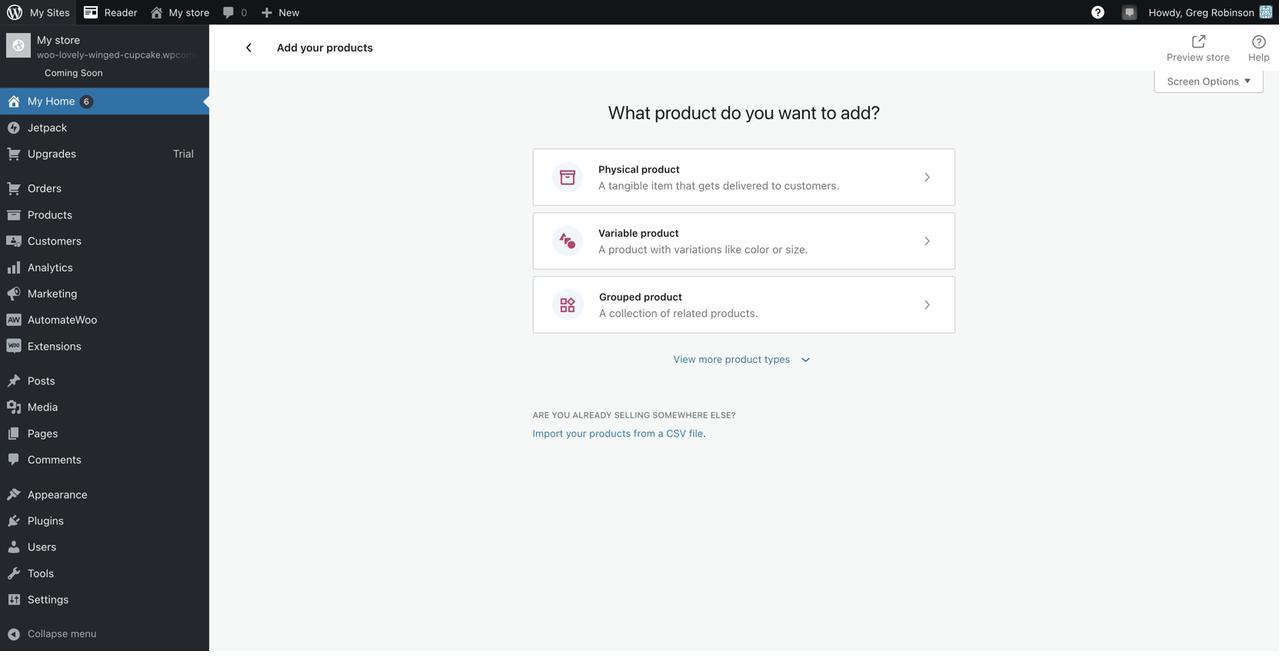 Task type: vqa. For each thing, say whether or not it's contained in the screenshot.
selling. in the top right of the page
no



Task type: locate. For each thing, give the bounding box(es) containing it.
0 horizontal spatial store
[[55, 33, 80, 46]]

product left do
[[655, 102, 717, 123]]

with
[[650, 243, 671, 256]]

winged-
[[88, 49, 124, 60]]

orders link
[[0, 176, 209, 202]]

0 horizontal spatial you
[[552, 410, 570, 420]]

6
[[84, 97, 89, 107]]

1 vertical spatial you
[[552, 410, 570, 420]]

notification image
[[1124, 5, 1136, 18]]

are you already selling somewhere else? import your products from a csv file .
[[533, 410, 736, 439]]

product inside grouped product a collection of related products.
[[644, 291, 682, 303]]

store left 0 link
[[186, 7, 209, 18]]

import your products from a csv file link
[[533, 428, 703, 439]]

a
[[658, 428, 664, 439]]

products inside the are you already selling somewhere else? import your products from a csv file .
[[589, 428, 631, 439]]

orders
[[28, 182, 62, 195]]

more
[[699, 353, 722, 365]]

store up lovely-
[[55, 33, 80, 46]]

1 horizontal spatial store
[[186, 7, 209, 18]]

0 horizontal spatial your
[[300, 41, 324, 54]]

import
[[533, 428, 563, 439]]

a tangible item that gets delivered to customers. menu item
[[534, 149, 955, 205]]

of
[[660, 307, 670, 320]]

a collection of related products. menu item
[[534, 277, 955, 333]]

0
[[241, 7, 247, 18]]

store
[[186, 7, 209, 18], [55, 33, 80, 46], [1206, 51, 1230, 63]]

2 vertical spatial a
[[599, 307, 606, 320]]

product inside button
[[725, 353, 762, 365]]

physical product a tangible item that gets delivered to customers.
[[598, 164, 840, 192]]

related
[[673, 307, 708, 320]]

product right more
[[725, 353, 762, 365]]

view more product types
[[673, 353, 790, 365]]

settings
[[28, 593, 69, 606]]

product
[[655, 102, 717, 123], [641, 164, 680, 175], [641, 227, 679, 239], [608, 243, 647, 256], [644, 291, 682, 303], [725, 353, 762, 365]]

0 vertical spatial products
[[326, 41, 373, 54]]

a down the physical on the left top
[[598, 179, 606, 192]]

somewhere
[[652, 410, 708, 420]]

your
[[300, 41, 324, 54], [566, 428, 587, 439]]

a down variable
[[598, 243, 606, 256]]

tab list
[[1158, 25, 1279, 71]]

woo-
[[37, 49, 59, 60]]

store up options
[[1206, 51, 1230, 63]]

my inside my store link
[[169, 7, 183, 18]]

options
[[1203, 75, 1239, 87]]

analytics link
[[0, 254, 209, 281]]

customers link
[[0, 228, 209, 254]]

1 horizontal spatial products
[[589, 428, 631, 439]]

variable product a product with variations like color or size.
[[598, 227, 808, 256]]

product up the with
[[641, 227, 679, 239]]

product up item
[[641, 164, 680, 175]]

add your products
[[277, 41, 373, 54]]

soon
[[81, 67, 103, 78]]

1 vertical spatial your
[[566, 428, 587, 439]]

my inside my store woo-lovely-winged-cupcake.wpcomstaging.com coming soon
[[37, 33, 52, 46]]

my for my store
[[169, 7, 183, 18]]

my up woo-
[[37, 33, 52, 46]]

you right are
[[552, 410, 570, 420]]

automatewoo link
[[0, 307, 209, 333]]

to inside the physical product a tangible item that gets delivered to customers.
[[771, 179, 781, 192]]

my for my store woo-lovely-winged-cupcake.wpcomstaging.com coming soon
[[37, 33, 52, 46]]

trial
[[173, 147, 194, 160]]

csv
[[666, 428, 686, 439]]

1 vertical spatial a
[[598, 243, 606, 256]]

products.
[[711, 307, 758, 320]]

a down grouped
[[599, 307, 606, 320]]

1 horizontal spatial to
[[821, 102, 837, 123]]

a for a tangible item that gets delivered to customers.
[[598, 179, 606, 192]]

variations
[[674, 243, 722, 256]]

to
[[821, 102, 837, 123], [771, 179, 781, 192]]

1 vertical spatial products
[[589, 428, 631, 439]]

your right add
[[300, 41, 324, 54]]

cupcake.wpcomstaging.com
[[124, 49, 247, 60]]

grouped
[[599, 291, 641, 303]]

2 vertical spatial store
[[1206, 51, 1230, 63]]

1 vertical spatial store
[[55, 33, 80, 46]]

view
[[673, 353, 696, 365]]

store inside button
[[1206, 51, 1230, 63]]

screen options button
[[1154, 70, 1264, 93]]

to right want
[[821, 102, 837, 123]]

plugins
[[28, 515, 64, 527]]

0 vertical spatial your
[[300, 41, 324, 54]]

new
[[279, 7, 300, 18]]

selling
[[614, 410, 650, 420]]

store inside toolbar navigation
[[186, 7, 209, 18]]

a product with variations like color or size. menu item
[[534, 213, 955, 269]]

menu
[[533, 148, 956, 334]]

a inside the physical product a tangible item that gets delivered to customers.
[[598, 179, 606, 192]]

store for my store
[[186, 7, 209, 18]]

you right do
[[745, 102, 774, 123]]

product up of
[[644, 291, 682, 303]]

gets
[[698, 179, 720, 192]]

my up "cupcake.wpcomstaging.com"
[[169, 7, 183, 18]]

from
[[634, 428, 655, 439]]

products right add
[[326, 41, 373, 54]]

menu
[[71, 628, 97, 639]]

product for variable
[[641, 227, 679, 239]]

to right delivered
[[771, 179, 781, 192]]

0 vertical spatial a
[[598, 179, 606, 192]]

0 horizontal spatial to
[[771, 179, 781, 192]]

reader link
[[76, 0, 144, 25]]

comments
[[28, 454, 81, 466]]

my sites
[[30, 7, 70, 18]]

a for a collection of related products.
[[599, 307, 606, 320]]

products
[[326, 41, 373, 54], [589, 428, 631, 439]]

plugins link
[[0, 508, 209, 534]]

a
[[598, 179, 606, 192], [598, 243, 606, 256], [599, 307, 606, 320]]

2 horizontal spatial store
[[1206, 51, 1230, 63]]

my inside my sites link
[[30, 7, 44, 18]]

sites
[[47, 7, 70, 18]]

0 vertical spatial you
[[745, 102, 774, 123]]

already
[[573, 410, 612, 420]]

types
[[764, 353, 790, 365]]

product for physical
[[641, 164, 680, 175]]

preview store
[[1167, 51, 1230, 63]]

lovely-
[[59, 49, 88, 60]]

1 horizontal spatial your
[[566, 428, 587, 439]]

0 horizontal spatial products
[[326, 41, 373, 54]]

robinson
[[1211, 7, 1255, 18]]

0 vertical spatial store
[[186, 7, 209, 18]]

file
[[689, 428, 703, 439]]

collapse
[[28, 628, 68, 639]]

products down already
[[589, 428, 631, 439]]

howdy,
[[1149, 7, 1183, 18]]

physical
[[598, 164, 639, 175]]

tools link
[[0, 561, 209, 587]]

tangible
[[608, 179, 648, 192]]

extensions
[[28, 340, 81, 353]]

store inside my store woo-lovely-winged-cupcake.wpcomstaging.com coming soon
[[55, 33, 80, 46]]

.
[[703, 428, 706, 439]]

product inside the physical product a tangible item that gets delivered to customers.
[[641, 164, 680, 175]]

1 vertical spatial to
[[771, 179, 781, 192]]

my left home
[[28, 95, 43, 107]]

a for a product with variations like color or size.
[[598, 243, 606, 256]]

toolbar navigation
[[0, 0, 1279, 28]]

jetpack link
[[0, 114, 209, 141]]

a inside grouped product a collection of related products.
[[599, 307, 606, 320]]

your down already
[[566, 428, 587, 439]]

new link
[[253, 0, 306, 25]]

like
[[725, 243, 742, 256]]

my left sites
[[30, 7, 44, 18]]

pages
[[28, 427, 58, 440]]

a inside variable product a product with variations like color or size.
[[598, 243, 606, 256]]

my
[[30, 7, 44, 18], [169, 7, 183, 18], [37, 33, 52, 46], [28, 95, 43, 107]]



Task type: describe. For each thing, give the bounding box(es) containing it.
product for grouped
[[644, 291, 682, 303]]

my sites link
[[0, 0, 76, 25]]

posts
[[28, 375, 55, 387]]

pages link
[[0, 421, 209, 447]]

menu containing a tangible item that gets delivered to customers.
[[533, 148, 956, 334]]

greg
[[1186, 7, 1209, 18]]

are
[[533, 410, 549, 420]]

delivered
[[723, 179, 769, 192]]

media link
[[0, 394, 209, 421]]

what
[[608, 102, 651, 123]]

jetpack
[[28, 121, 67, 134]]

main menu navigation
[[0, 25, 247, 651]]

or
[[772, 243, 783, 256]]

home
[[46, 95, 75, 107]]

marketing link
[[0, 281, 209, 307]]

customers.
[[784, 179, 840, 192]]

preview
[[1167, 51, 1203, 63]]

what product do you want to add?
[[608, 102, 880, 123]]

size.
[[786, 243, 808, 256]]

grouped product a collection of related products.
[[599, 291, 758, 320]]

coming
[[45, 67, 78, 78]]

appearance link
[[0, 482, 209, 508]]

my for my sites
[[30, 7, 44, 18]]

extensions link
[[0, 333, 209, 360]]

media
[[28, 401, 58, 414]]

color
[[745, 243, 770, 256]]

products
[[28, 208, 72, 221]]

users
[[28, 541, 56, 554]]

store for my store woo-lovely-winged-cupcake.wpcomstaging.com coming soon
[[55, 33, 80, 46]]

you inside the are you already selling somewhere else? import your products from a csv file .
[[552, 410, 570, 420]]

my store
[[169, 7, 209, 18]]

else?
[[710, 410, 736, 420]]

variable
[[598, 227, 638, 239]]

screen options
[[1167, 75, 1239, 87]]

analytics
[[28, 261, 73, 274]]

products link
[[0, 202, 209, 228]]

appearance
[[28, 488, 88, 501]]

collapse menu button
[[0, 622, 209, 648]]

howdy, greg robinson
[[1149, 7, 1255, 18]]

1 horizontal spatial you
[[745, 102, 774, 123]]

settings link
[[0, 587, 209, 613]]

my store link
[[144, 0, 216, 25]]

add
[[277, 41, 298, 54]]

item
[[651, 179, 673, 192]]

view more product types button
[[533, 350, 956, 368]]

marketing
[[28, 287, 77, 300]]

do
[[721, 102, 741, 123]]

help button
[[1239, 25, 1279, 71]]

reader
[[104, 7, 137, 18]]

tools
[[28, 567, 54, 580]]

your inside the are you already selling somewhere else? import your products from a csv file .
[[566, 428, 587, 439]]

store for preview store
[[1206, 51, 1230, 63]]

collection
[[609, 307, 657, 320]]

0 link
[[216, 0, 253, 25]]

upgrades
[[28, 147, 76, 160]]

product down variable
[[608, 243, 647, 256]]

posts link
[[0, 368, 209, 394]]

comments link
[[0, 447, 209, 473]]

0 vertical spatial to
[[821, 102, 837, 123]]

add?
[[841, 102, 880, 123]]

my store woo-lovely-winged-cupcake.wpcomstaging.com coming soon
[[37, 33, 247, 78]]

that
[[676, 179, 695, 192]]

want
[[778, 102, 817, 123]]

collapse menu
[[28, 628, 97, 639]]

tab list containing preview store
[[1158, 25, 1279, 71]]

product for what
[[655, 102, 717, 123]]

preview store button
[[1158, 25, 1239, 71]]

screen
[[1167, 75, 1200, 87]]

my for my home 6
[[28, 95, 43, 107]]

my home 6
[[28, 95, 89, 107]]

users link
[[0, 534, 209, 561]]



